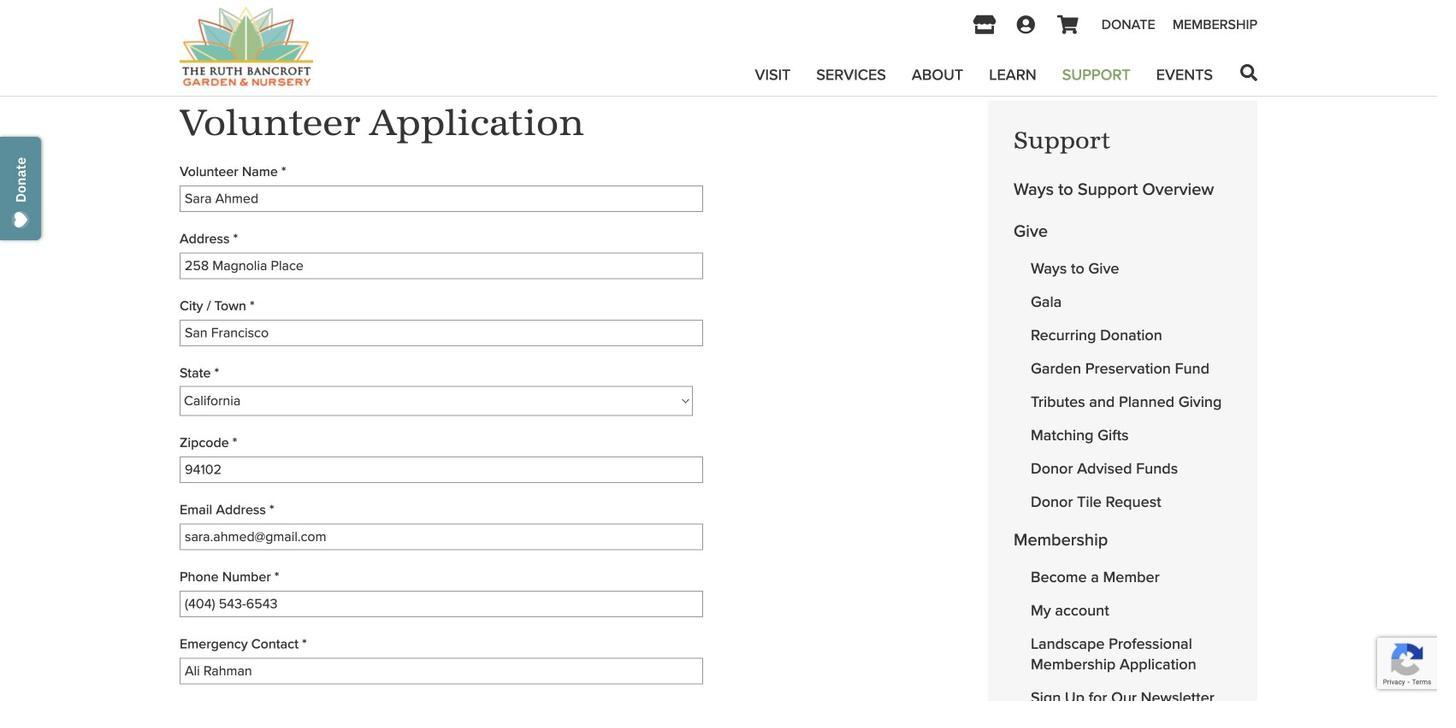 Task type: vqa. For each thing, say whether or not it's contained in the screenshot.
email field inside the CONTACT FORM element
yes



Task type: locate. For each thing, give the bounding box(es) containing it.
None text field
[[180, 253, 703, 279], [180, 320, 703, 347], [180, 591, 703, 618], [180, 253, 703, 279], [180, 320, 703, 347], [180, 591, 703, 618]]

None text field
[[180, 186, 703, 212], [180, 457, 703, 484], [180, 659, 703, 685], [180, 186, 703, 212], [180, 457, 703, 484], [180, 659, 703, 685]]

contact form element
[[180, 158, 935, 702]]

none email field inside "contact form" element
[[180, 524, 703, 551]]

None email field
[[180, 524, 703, 551]]



